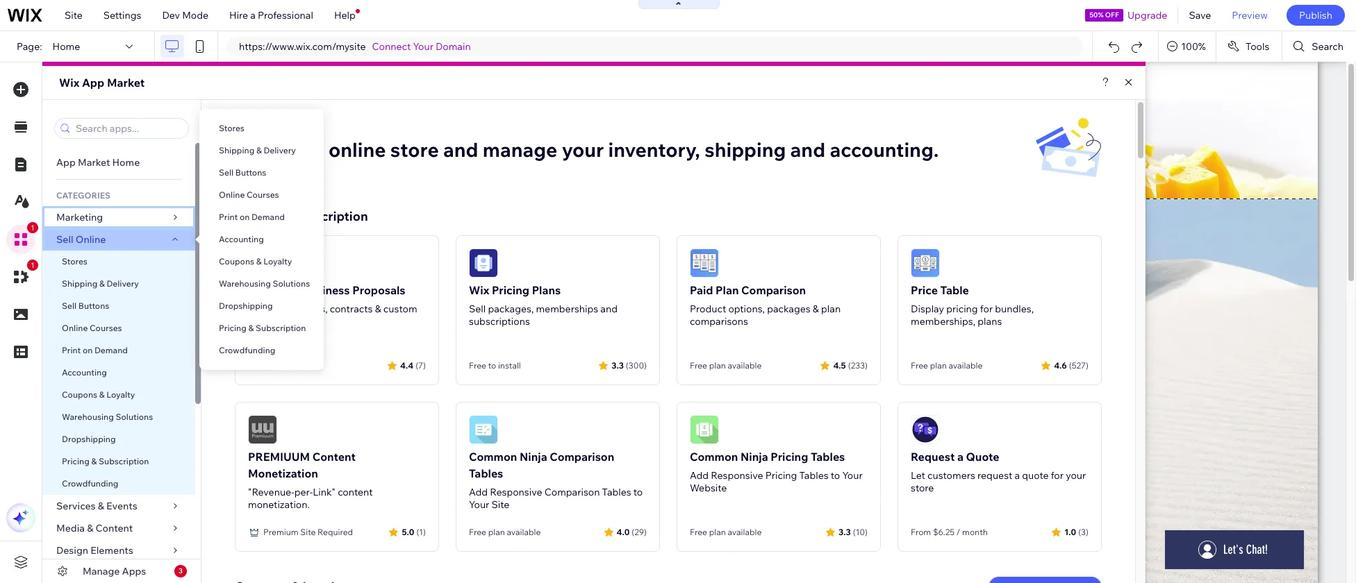 Task type: vqa. For each thing, say whether or not it's contained in the screenshot.
the bottommost "Sell Buttons"
yes



Task type: locate. For each thing, give the bounding box(es) containing it.
2 horizontal spatial and
[[791, 138, 826, 162]]

stores link for shipping & delivery 'link' to the top
[[199, 117, 324, 140]]

0 horizontal spatial warehousing solutions link
[[42, 407, 195, 429]]

1 horizontal spatial stores
[[219, 123, 245, 133]]

0 vertical spatial warehousing
[[219, 279, 271, 289]]

online courses link
[[199, 184, 324, 206], [42, 318, 195, 340]]

your inside common ninja pricing tables add responsive pricing tables to your website
[[842, 470, 863, 482]]

website
[[690, 482, 727, 495]]

shipping & delivery for shipping & delivery 'link' to the top
[[219, 145, 296, 156]]

to up (29)
[[634, 486, 643, 499]]

0 vertical spatial your
[[562, 138, 604, 162]]

courses
[[247, 190, 279, 200], [90, 323, 122, 334]]

0 horizontal spatial online courses link
[[42, 318, 195, 340]]

your right quote
[[1066, 470, 1086, 482]]

1 vertical spatial delivery
[[107, 279, 139, 289]]

shipping & delivery
[[219, 145, 296, 156], [62, 279, 139, 289]]

3.3
[[612, 360, 624, 371], [839, 527, 851, 537]]

delivery
[[264, 145, 296, 156], [107, 279, 139, 289]]

premium
[[263, 527, 299, 538]]

online courses for the online courses link corresponding to sell buttons 'link' corresponding to shipping & delivery 'link' to the left
[[62, 323, 122, 334]]

1 horizontal spatial coupons & loyalty link
[[199, 251, 324, 273]]

pricing & subscription link up services & events link on the left
[[42, 451, 195, 473]]

add down "common ninja comparison tables logo"
[[469, 486, 488, 499]]

1 horizontal spatial on
[[240, 212, 250, 222]]

dev
[[162, 9, 180, 22]]

plan for price table
[[930, 361, 947, 371]]

subscription
[[291, 208, 368, 224], [256, 323, 306, 334], [99, 457, 149, 467]]

plan for common ninja pricing tables
[[709, 527, 726, 538]]

store inside sell online create an online store and manage your inventory, shipping and accounting.
[[390, 138, 439, 162]]

available
[[728, 361, 762, 371], [949, 361, 983, 371], [507, 527, 541, 538], [728, 527, 762, 538]]

0 horizontal spatial shipping
[[62, 279, 97, 289]]

required
[[318, 527, 353, 538]]

0 horizontal spatial online courses
[[62, 323, 122, 334]]

dropshipping
[[219, 301, 273, 311], [62, 434, 116, 445]]

subscription down proposals,
[[256, 323, 306, 334]]

free
[[275, 361, 291, 371]]

dropshipping up services & events
[[62, 434, 116, 445]]

market up categories
[[78, 156, 110, 169]]

subscription down an
[[291, 208, 368, 224]]

shipping & delivery left an
[[219, 145, 296, 156]]

delivery for shipping & delivery 'link' to the left
[[107, 279, 139, 289]]

content up the elements
[[96, 523, 133, 535]]

help
[[334, 9, 356, 22]]

common inside 'common ninja comparison tables add responsive comparison tables to your site'
[[469, 450, 517, 464]]

available down memberships,
[[949, 361, 983, 371]]

subscription for accounting link for shipping & delivery 'link' to the top
[[256, 323, 306, 334]]

print for the online courses link corresponding to sell buttons 'link' corresponding to shipping & delivery 'link' to the left
[[62, 345, 81, 356]]

price table display pricing for bundles, memberships, plans
[[911, 284, 1034, 328]]

dropshipping for warehousing solutions link for accounting link for shipping & delivery 'link' to the top the coupons & loyalty link
[[219, 301, 273, 311]]

4.6
[[1054, 360, 1067, 371]]

3.3 for wix pricing plans
[[612, 360, 624, 371]]

(1)
[[417, 527, 426, 537]]

0 horizontal spatial solutions
[[116, 412, 153, 422]]

wix inside 'wix pricing plans sell packages, memberships and subscriptions'
[[469, 284, 489, 297]]

print on demand for accounting link for shipping & delivery 'link' to the top
[[219, 212, 285, 222]]

0 vertical spatial shipping
[[219, 145, 254, 156]]

0 horizontal spatial delivery
[[107, 279, 139, 289]]

publish
[[1299, 9, 1333, 22]]

0 horizontal spatial and
[[443, 138, 478, 162]]

online courses link for sell buttons 'link' corresponding to shipping & delivery 'link' to the left
[[42, 318, 195, 340]]

quote
[[1022, 470, 1049, 482]]

2 vertical spatial pricing & subscription
[[62, 457, 149, 467]]

comparison for paid plan comparison
[[742, 284, 806, 297]]

delivery left an
[[264, 145, 296, 156]]

prospero: business proposals  logo image
[[248, 249, 277, 278]]

0 vertical spatial add
[[690, 470, 709, 482]]

create left an
[[235, 138, 297, 162]]

1 vertical spatial responsive
[[490, 486, 542, 499]]

market up search apps... field on the left top of page
[[107, 76, 145, 90]]

tools button
[[1217, 31, 1282, 62]]

to up 3.3 (10)
[[831, 470, 840, 482]]

1 horizontal spatial coupons
[[219, 256, 254, 267]]

contracts
[[330, 303, 373, 315]]

available down comparisons
[[728, 361, 762, 371]]

(3)
[[1079, 527, 1089, 537]]

home down search apps... field on the left top of page
[[112, 156, 140, 169]]

plan for common ninja comparison tables
[[488, 527, 505, 538]]

online courses link for sell buttons 'link' for shipping & delivery 'link' to the top
[[199, 184, 324, 206]]

available down common ninja pricing tables add responsive pricing tables to your website
[[728, 527, 762, 538]]

0 horizontal spatial crowdfunding
[[62, 479, 118, 489]]

content inside media & content "link"
[[96, 523, 133, 535]]

1 vertical spatial store
[[911, 482, 934, 495]]

wix
[[59, 76, 79, 90], [469, 284, 489, 297]]

loyalty
[[264, 256, 292, 267], [107, 390, 135, 400]]

0 vertical spatial create
[[235, 138, 297, 162]]

1 horizontal spatial a
[[958, 450, 964, 464]]

add inside common ninja pricing tables add responsive pricing tables to your website
[[690, 470, 709, 482]]

1 vertical spatial content
[[96, 523, 133, 535]]

14 day free trial
[[248, 361, 308, 371]]

0 vertical spatial stores link
[[199, 117, 324, 140]]

available for common ninja comparison tables
[[507, 527, 541, 538]]

for right the pricing
[[980, 303, 993, 315]]

0 vertical spatial content
[[313, 450, 356, 464]]

sell inside 'wix pricing plans sell packages, memberships and subscriptions'
[[469, 303, 486, 315]]

2 1 from the top
[[31, 261, 35, 270]]

sell buttons link for shipping & delivery 'link' to the top
[[199, 162, 324, 184]]

1 horizontal spatial print
[[219, 212, 238, 222]]

coupons for accounting link related to shipping & delivery 'link' to the left
[[62, 390, 97, 400]]

wix pricing plans logo image
[[469, 249, 498, 278]]

free to install
[[469, 361, 521, 371]]

common ninja pricing tables add responsive pricing tables to your website
[[690, 450, 863, 495]]

dropshipping link down prospero: business proposals  logo
[[199, 295, 324, 318]]

to inside common ninja pricing tables add responsive pricing tables to your website
[[831, 470, 840, 482]]

1 horizontal spatial print on demand link
[[199, 206, 324, 229]]

app up search apps... field on the left top of page
[[82, 76, 104, 90]]

1 vertical spatial demand
[[95, 345, 128, 356]]

2 common from the left
[[690, 450, 738, 464]]

1 vertical spatial shipping
[[62, 279, 97, 289]]

trial
[[293, 361, 308, 371]]

1 1 from the top
[[31, 224, 35, 232]]

1 ninja from the left
[[520, 450, 547, 464]]

domain
[[436, 40, 471, 53]]

crowdfunding link for accounting link related to shipping & delivery 'link' to the left pricing & subscription link
[[42, 473, 195, 495]]

subscription up 'events'
[[99, 457, 149, 467]]

0 vertical spatial solutions
[[273, 279, 310, 289]]

your inside 'common ninja comparison tables add responsive comparison tables to your site'
[[469, 499, 489, 511]]

1 vertical spatial sell buttons
[[62, 301, 109, 311]]

0 horizontal spatial common
[[469, 450, 517, 464]]

pricing & subscription up prospero: business proposals  logo
[[235, 208, 368, 224]]

2 horizontal spatial your
[[842, 470, 863, 482]]

delivery for shipping & delivery 'link' to the top
[[264, 145, 296, 156]]

1 vertical spatial online courses link
[[42, 318, 195, 340]]

memberships
[[536, 303, 598, 315]]

and right shipping
[[791, 138, 826, 162]]

free plan available for price table
[[911, 361, 983, 371]]

https://www.wix.com/mysite
[[239, 40, 366, 53]]

responsive inside common ninja pricing tables add responsive pricing tables to your website
[[711, 470, 763, 482]]

shipping & delivery link
[[199, 140, 324, 162], [42, 273, 195, 295]]

for right quote
[[1051, 470, 1064, 482]]

0 vertical spatial stores
[[219, 123, 245, 133]]

1 1 button from the top
[[6, 222, 38, 254]]

warehousing solutions
[[219, 279, 310, 289], [62, 412, 153, 422]]

1 vertical spatial subscription
[[256, 323, 306, 334]]

comparison
[[742, 284, 806, 297], [550, 450, 615, 464], [545, 486, 600, 499]]

1 horizontal spatial warehousing solutions link
[[199, 273, 324, 295]]

0 horizontal spatial ninja
[[520, 450, 547, 464]]

solutions
[[273, 279, 310, 289], [116, 412, 153, 422]]

pricing & subscription for sell buttons 'link' corresponding to shipping & delivery 'link' to the left
[[62, 457, 149, 467]]

crowdfunding for pricing & subscription link related to accounting link for shipping & delivery 'link' to the top
[[219, 345, 275, 356]]

& inside "link"
[[87, 523, 93, 535]]

2 ninja from the left
[[741, 450, 768, 464]]

0 horizontal spatial store
[[390, 138, 439, 162]]

0 horizontal spatial responsive
[[490, 486, 542, 499]]

dropshipping up quotes
[[219, 301, 273, 311]]

coupons & loyalty for accounting link related to shipping & delivery 'link' to the left
[[62, 390, 135, 400]]

warehousing solutions for accounting link for shipping & delivery 'link' to the top
[[219, 279, 310, 289]]

pricing & subscription up services & events
[[62, 457, 149, 467]]

crowdfunding link
[[199, 340, 324, 362], [42, 473, 195, 495]]

0 vertical spatial 3.3
[[612, 360, 624, 371]]

bundles,
[[995, 303, 1034, 315]]

warehousing
[[219, 279, 271, 289], [62, 412, 114, 422]]

crowdfunding link down quotes
[[199, 340, 324, 362]]

1 horizontal spatial warehousing
[[219, 279, 271, 289]]

0 vertical spatial print
[[219, 212, 238, 222]]

shipping & delivery down "sell online" link
[[62, 279, 139, 289]]

premiuum content monetization "revenue-per-link" content monetization.
[[248, 450, 373, 511]]

on for the online courses link corresponding to sell buttons 'link' corresponding to shipping & delivery 'link' to the left
[[83, 345, 93, 356]]

0 horizontal spatial stores
[[62, 256, 87, 267]]

inventory,
[[608, 138, 700, 162]]

pricing & subscription link up day
[[199, 318, 324, 340]]

a
[[250, 9, 256, 22], [958, 450, 964, 464], [1015, 470, 1020, 482]]

0 horizontal spatial dropshipping link
[[42, 429, 195, 451]]

paid
[[690, 284, 713, 297]]

1 horizontal spatial demand
[[252, 212, 285, 222]]

pricing & subscription link for accounting link for shipping & delivery 'link' to the top
[[199, 318, 324, 340]]

manage
[[483, 138, 558, 162]]

0 vertical spatial coupons & loyalty link
[[199, 251, 324, 273]]

3.3 left the (10)
[[839, 527, 851, 537]]

solutions for the coupons & loyalty link corresponding to accounting link related to shipping & delivery 'link' to the left
[[116, 412, 153, 422]]

1 horizontal spatial accounting
[[219, 234, 264, 245]]

1 vertical spatial sell buttons link
[[42, 295, 195, 318]]

print on demand
[[219, 212, 285, 222], [62, 345, 128, 356]]

ninja
[[520, 450, 547, 464], [741, 450, 768, 464]]

free down website
[[690, 527, 707, 538]]

0 vertical spatial print on demand link
[[199, 206, 324, 229]]

design
[[56, 545, 88, 557]]

a left quote
[[1015, 470, 1020, 482]]

sell buttons link for shipping & delivery 'link' to the left
[[42, 295, 195, 318]]

1 horizontal spatial crowdfunding link
[[199, 340, 324, 362]]

home up wix app market
[[53, 40, 80, 53]]

0 vertical spatial responsive
[[711, 470, 763, 482]]

pricing & subscription link
[[199, 318, 324, 340], [42, 451, 195, 473]]

online courses for sell buttons 'link' for shipping & delivery 'link' to the top's the online courses link
[[219, 190, 279, 200]]

0 horizontal spatial warehousing solutions
[[62, 412, 153, 422]]

0 horizontal spatial content
[[96, 523, 133, 535]]

4.6 (527)
[[1054, 360, 1089, 371]]

free right (1)
[[469, 527, 486, 538]]

stores link for shipping & delivery 'link' to the left
[[42, 251, 195, 273]]

a for quote
[[958, 450, 964, 464]]

0 horizontal spatial sell buttons link
[[42, 295, 195, 318]]

stores link
[[199, 117, 324, 140], [42, 251, 195, 273]]

1 vertical spatial 1 button
[[6, 260, 38, 292]]

pricing & subscription link for accounting link related to shipping & delivery 'link' to the left
[[42, 451, 195, 473]]

common down the common ninja pricing tables logo
[[690, 450, 738, 464]]

coupons & loyalty link
[[199, 251, 324, 273], [42, 384, 195, 407]]

(10)
[[853, 527, 868, 537]]

1 horizontal spatial dropshipping
[[219, 301, 273, 311]]

comparison inside paid plan comparison product options, packages & plan comparisons
[[742, 284, 806, 297]]

warehousing solutions link
[[199, 273, 324, 295], [42, 407, 195, 429]]

1 horizontal spatial add
[[690, 470, 709, 482]]

1 vertical spatial stores link
[[42, 251, 195, 273]]

1 horizontal spatial shipping
[[219, 145, 254, 156]]

ninja inside common ninja pricing tables add responsive pricing tables to your website
[[741, 450, 768, 464]]

1 common from the left
[[469, 450, 517, 464]]

1 vertical spatial 1
[[31, 261, 35, 270]]

0 horizontal spatial 3.3
[[612, 360, 624, 371]]

and left manage
[[443, 138, 478, 162]]

0 horizontal spatial on
[[83, 345, 93, 356]]

packages,
[[488, 303, 534, 315]]

crowdfunding link up 'events'
[[42, 473, 195, 495]]

1.0 (3)
[[1065, 527, 1089, 537]]

free plan available for common ninja comparison tables
[[469, 527, 541, 538]]

available down 'common ninja comparison tables add responsive comparison tables to your site'
[[507, 527, 541, 538]]

market
[[107, 76, 145, 90], [78, 156, 110, 169]]

buttons
[[235, 167, 266, 178], [78, 301, 109, 311]]

1 horizontal spatial and
[[601, 303, 618, 315]]

1 horizontal spatial common
[[690, 450, 738, 464]]

1 vertical spatial stores
[[62, 256, 87, 267]]

1 vertical spatial print on demand
[[62, 345, 128, 356]]

free down memberships,
[[911, 361, 928, 371]]

1 vertical spatial print
[[62, 345, 81, 356]]

1 horizontal spatial home
[[112, 156, 140, 169]]

accounting for accounting link related to shipping & delivery 'link' to the left
[[62, 368, 107, 378]]

1 horizontal spatial solutions
[[273, 279, 310, 289]]

dropshipping link up services & events link on the left
[[42, 429, 195, 451]]

1 horizontal spatial courses
[[247, 190, 279, 200]]

& for accounting link for shipping & delivery 'link' to the top the coupons & loyalty link
[[256, 256, 262, 267]]

0 vertical spatial your
[[413, 40, 434, 53]]

add down the common ninja pricing tables logo
[[690, 470, 709, 482]]

0 horizontal spatial sell buttons
[[62, 301, 109, 311]]

warehousing for the coupons & loyalty link corresponding to accounting link related to shipping & delivery 'link' to the left
[[62, 412, 114, 422]]

1 horizontal spatial delivery
[[264, 145, 296, 156]]

1 for 1st 1 "button" from the bottom
[[31, 261, 35, 270]]

pricing & subscription up day
[[219, 323, 306, 334]]

create inside prospero: business proposals create proposals, contracts & custom quotes
[[248, 303, 279, 315]]

pricing & subscription for sell buttons 'link' for shipping & delivery 'link' to the top
[[219, 323, 306, 334]]

2 horizontal spatial a
[[1015, 470, 1020, 482]]

0 vertical spatial pricing & subscription link
[[199, 318, 324, 340]]

create inside sell online create an online store and manage your inventory, shipping and accounting.
[[235, 138, 297, 162]]

100%
[[1181, 40, 1206, 53]]

buttons for shipping & delivery 'link' to the left
[[78, 301, 109, 311]]

shipping for shipping & delivery 'link' to the left
[[62, 279, 97, 289]]

to left install
[[488, 361, 496, 371]]

and right memberships at bottom
[[601, 303, 618, 315]]

save
[[1189, 9, 1211, 22]]

mode
[[182, 9, 209, 22]]

3.3 left (300)
[[612, 360, 624, 371]]

proposals
[[352, 284, 406, 297]]

responsive inside 'common ninja comparison tables add responsive comparison tables to your site'
[[490, 486, 542, 499]]

sell online link
[[42, 229, 195, 251]]

0 vertical spatial a
[[250, 9, 256, 22]]

add for common ninja pricing tables
[[690, 470, 709, 482]]

to inside 'common ninja comparison tables add responsive comparison tables to your site'
[[634, 486, 643, 499]]

accounting link for shipping & delivery 'link' to the top
[[199, 229, 324, 251]]

store down request
[[911, 482, 934, 495]]

0 vertical spatial 1 button
[[6, 222, 38, 254]]

& for media & content "link"
[[87, 523, 93, 535]]

1 vertical spatial 3.3
[[839, 527, 851, 537]]

free down comparisons
[[690, 361, 707, 371]]

app up categories
[[56, 156, 76, 169]]

free
[[469, 361, 486, 371], [690, 361, 707, 371], [911, 361, 928, 371], [469, 527, 486, 538], [690, 527, 707, 538]]

sell inside sell online create an online store and manage your inventory, shipping and accounting.
[[235, 117, 257, 133]]

create down prospero:
[[248, 303, 279, 315]]

1 horizontal spatial for
[[1051, 470, 1064, 482]]

available for price table
[[949, 361, 983, 371]]

common down "common ninja comparison tables logo"
[[469, 450, 517, 464]]

1 horizontal spatial pricing & subscription link
[[199, 318, 324, 340]]

delivery down "sell online" link
[[107, 279, 139, 289]]

comparison for common ninja comparison tables
[[550, 450, 615, 464]]

crowdfunding up 14
[[219, 345, 275, 356]]

common inside common ninja pricing tables add responsive pricing tables to your website
[[690, 450, 738, 464]]

sell buttons for sell buttons 'link' corresponding to shipping & delivery 'link' to the left
[[62, 301, 109, 311]]

3.3 for common ninja pricing tables
[[839, 527, 851, 537]]

0 horizontal spatial shipping & delivery
[[62, 279, 139, 289]]

display
[[911, 303, 944, 315]]

0 horizontal spatial print on demand
[[62, 345, 128, 356]]

1 horizontal spatial warehousing solutions
[[219, 279, 310, 289]]

5.0 (1)
[[402, 527, 426, 537]]

a right 'hire'
[[250, 9, 256, 22]]

crowdfunding link for pricing & subscription link related to accounting link for shipping & delivery 'link' to the top
[[199, 340, 324, 362]]

store right online
[[390, 138, 439, 162]]

crowdfunding up services & events
[[62, 479, 118, 489]]

coupons & loyalty for accounting link for shipping & delivery 'link' to the top
[[219, 256, 292, 267]]

stores
[[219, 123, 245, 133], [62, 256, 87, 267]]

free left install
[[469, 361, 486, 371]]

a up customers
[[958, 450, 964, 464]]

1 horizontal spatial dropshipping link
[[199, 295, 324, 318]]

dropshipping link for the coupons & loyalty link corresponding to accounting link related to shipping & delivery 'link' to the left's warehousing solutions link
[[42, 429, 195, 451]]

subscriptions
[[469, 315, 530, 328]]

add inside 'common ninja comparison tables add responsive comparison tables to your site'
[[469, 486, 488, 499]]

0 horizontal spatial pricing & subscription link
[[42, 451, 195, 473]]

your right manage
[[562, 138, 604, 162]]

2 horizontal spatial site
[[492, 499, 510, 511]]

sell for sell buttons 'link' corresponding to shipping & delivery 'link' to the left
[[62, 301, 77, 311]]

demand for sell buttons 'link' for shipping & delivery 'link' to the top's the online courses link
[[252, 212, 285, 222]]

your inside request a quote let customers request a quote for your store
[[1066, 470, 1086, 482]]

2 vertical spatial site
[[300, 527, 316, 538]]

and inside 'wix pricing plans sell packages, memberships and subscriptions'
[[601, 303, 618, 315]]

"revenue-
[[248, 486, 294, 499]]

1 vertical spatial site
[[492, 499, 510, 511]]

responsive
[[711, 470, 763, 482], [490, 486, 542, 499]]

accounting link
[[199, 229, 324, 251], [42, 362, 195, 384]]

publish button
[[1287, 5, 1345, 26]]

print on demand link for the online courses link corresponding to sell buttons 'link' corresponding to shipping & delivery 'link' to the left
[[42, 340, 195, 362]]

5.0
[[402, 527, 414, 537]]

4.0 (29)
[[617, 527, 647, 537]]

4.4 (7)
[[400, 360, 426, 371]]

1 for first 1 "button" from the top of the page
[[31, 224, 35, 232]]

plan inside paid plan comparison product options, packages & plan comparisons
[[821, 303, 841, 315]]

responsive for comparison
[[490, 486, 542, 499]]

loyalty for the coupons & loyalty link corresponding to accounting link related to shipping & delivery 'link' to the left
[[107, 390, 135, 400]]

plan
[[821, 303, 841, 315], [709, 361, 726, 371], [930, 361, 947, 371], [488, 527, 505, 538], [709, 527, 726, 538]]

ninja inside 'common ninja comparison tables add responsive comparison tables to your site'
[[520, 450, 547, 464]]

premiuum content monetization logo image
[[248, 416, 277, 445]]

1 vertical spatial to
[[831, 470, 840, 482]]

crowdfunding for accounting link related to shipping & delivery 'link' to the left pricing & subscription link
[[62, 479, 118, 489]]

1 horizontal spatial store
[[911, 482, 934, 495]]

1 vertical spatial pricing & subscription link
[[42, 451, 195, 473]]

content up link"
[[313, 450, 356, 464]]

0 vertical spatial crowdfunding
[[219, 345, 275, 356]]

pricing & subscription
[[235, 208, 368, 224], [219, 323, 306, 334], [62, 457, 149, 467]]

and for memberships
[[601, 303, 618, 315]]



Task type: describe. For each thing, give the bounding box(es) containing it.
0 vertical spatial home
[[53, 40, 80, 53]]

dropshipping link for warehousing solutions link for accounting link for shipping & delivery 'link' to the top the coupons & loyalty link
[[199, 295, 324, 318]]

quotes
[[248, 315, 279, 328]]

sell buttons for sell buttons 'link' for shipping & delivery 'link' to the top
[[219, 167, 266, 178]]

services
[[56, 500, 96, 513]]

pricing inside 'wix pricing plans sell packages, memberships and subscriptions'
[[492, 284, 530, 297]]

free plan available for common ninja pricing tables
[[690, 527, 762, 538]]

warehousing solutions link for the coupons & loyalty link corresponding to accounting link related to shipping & delivery 'link' to the left
[[42, 407, 195, 429]]

2 vertical spatial a
[[1015, 470, 1020, 482]]

business
[[302, 284, 350, 297]]

0 vertical spatial site
[[65, 9, 83, 22]]

50% off
[[1090, 10, 1119, 19]]

premium site required
[[263, 527, 353, 538]]

free for paid plan comparison
[[690, 361, 707, 371]]

& for shipping & delivery 'link' to the top
[[256, 145, 262, 156]]

1 vertical spatial app
[[56, 156, 76, 169]]

prospero:
[[248, 284, 300, 297]]

common for common ninja pricing tables
[[690, 450, 738, 464]]

warehousing solutions link for accounting link for shipping & delivery 'link' to the top the coupons & loyalty link
[[199, 273, 324, 295]]

3.3 (300)
[[612, 360, 647, 371]]

store inside request a quote let customers request a quote for your store
[[911, 482, 934, 495]]

buttons for shipping & delivery 'link' to the top
[[235, 167, 266, 178]]

1 vertical spatial market
[[78, 156, 110, 169]]

plans
[[978, 315, 1002, 328]]

design elements
[[56, 545, 133, 557]]

wix for wix pricing plans sell packages, memberships and subscriptions
[[469, 284, 489, 297]]

100% button
[[1159, 31, 1216, 62]]

price
[[911, 284, 938, 297]]

sell for sell buttons 'link' for shipping & delivery 'link' to the top
[[219, 167, 234, 178]]

search
[[1312, 40, 1344, 53]]

app market home
[[56, 156, 140, 169]]

(7)
[[416, 360, 426, 371]]

table
[[941, 284, 969, 297]]

common for common ninja comparison tables
[[469, 450, 517, 464]]

monetization
[[248, 467, 318, 481]]

services & events link
[[42, 495, 195, 518]]

per-
[[294, 486, 313, 499]]

media & content link
[[42, 518, 195, 540]]

tools
[[1246, 40, 1270, 53]]

warehousing for accounting link for shipping & delivery 'link' to the top the coupons & loyalty link
[[219, 279, 271, 289]]

elements
[[90, 545, 133, 557]]

ninja for pricing
[[741, 450, 768, 464]]

pricing
[[947, 303, 978, 315]]

month
[[962, 527, 988, 538]]

2 1 button from the top
[[6, 260, 38, 292]]

1 horizontal spatial app
[[82, 76, 104, 90]]

free for price table
[[911, 361, 928, 371]]

off
[[1105, 10, 1119, 19]]

comparisons
[[690, 315, 748, 328]]

your inside sell online create an online store and manage your inventory, shipping and accounting.
[[562, 138, 604, 162]]

sell online
[[56, 233, 106, 246]]

for inside request a quote let customers request a quote for your store
[[1051, 470, 1064, 482]]

print on demand for accounting link related to shipping & delivery 'link' to the left
[[62, 345, 128, 356]]

plan for paid plan comparison
[[709, 361, 726, 371]]

content inside premiuum content monetization "revenue-per-link" content monetization.
[[313, 450, 356, 464]]

events
[[106, 500, 137, 513]]

request
[[978, 470, 1013, 482]]

to for common ninja pricing tables
[[831, 470, 840, 482]]

(300)
[[626, 360, 647, 371]]

premiuum
[[248, 450, 310, 464]]

monetization.
[[248, 499, 310, 511]]

options,
[[729, 303, 765, 315]]

common ninja comparison tables logo image
[[469, 416, 498, 445]]

app market home link
[[42, 151, 195, 174]]

custom
[[383, 303, 417, 315]]

and for store
[[443, 138, 478, 162]]

from $6.25 / month
[[911, 527, 988, 538]]

& for accounting link related to shipping & delivery 'link' to the left pricing & subscription link
[[91, 457, 97, 467]]

customers
[[928, 470, 976, 482]]

2 vertical spatial comparison
[[545, 486, 600, 499]]

0 vertical spatial subscription
[[291, 208, 368, 224]]

coupons & loyalty link for accounting link related to shipping & delivery 'link' to the left
[[42, 384, 195, 407]]

& for pricing & subscription link related to accounting link for shipping & delivery 'link' to the top
[[248, 323, 254, 334]]

product
[[690, 303, 726, 315]]

preview
[[1232, 9, 1268, 22]]

accounting.
[[830, 138, 939, 162]]

connect
[[372, 40, 411, 53]]

50%
[[1090, 10, 1104, 19]]

hire a professional
[[229, 9, 313, 22]]

plan
[[716, 284, 739, 297]]

common ninja comparison tables add responsive comparison tables to your site
[[469, 450, 643, 511]]

shipping for shipping & delivery 'link' to the top
[[219, 145, 254, 156]]

solutions for accounting link for shipping & delivery 'link' to the top the coupons & loyalty link
[[273, 279, 310, 289]]

& for shipping & delivery 'link' to the left
[[99, 279, 105, 289]]

ninja for comparison
[[520, 450, 547, 464]]

4.0
[[617, 527, 630, 537]]

install
[[498, 361, 521, 371]]

0 vertical spatial to
[[488, 361, 496, 371]]

available for common ninja pricing tables
[[728, 527, 762, 538]]

loyalty for accounting link for shipping & delivery 'link' to the top the coupons & loyalty link
[[264, 256, 292, 267]]

coupons for accounting link for shipping & delivery 'link' to the top
[[219, 256, 254, 267]]

subscription for accounting link related to shipping & delivery 'link' to the left
[[99, 457, 149, 467]]

stores for shipping & delivery 'link' to the top
[[219, 123, 245, 133]]

sell for "sell online" link
[[56, 233, 73, 246]]

0 horizontal spatial shipping & delivery link
[[42, 273, 195, 295]]

print for sell buttons 'link' for shipping & delivery 'link' to the top's the online courses link
[[219, 212, 238, 222]]

1.0
[[1065, 527, 1077, 537]]

prospero: business proposals create proposals, contracts & custom quotes
[[248, 284, 417, 328]]

stores for shipping & delivery 'link' to the left
[[62, 256, 87, 267]]

memberships,
[[911, 315, 976, 328]]

categories
[[56, 190, 111, 201]]

accounting for accounting link for shipping & delivery 'link' to the top
[[219, 234, 264, 245]]

hire
[[229, 9, 248, 22]]

professional
[[258, 9, 313, 22]]

14
[[248, 361, 257, 371]]

wix for wix app market
[[59, 76, 79, 90]]

on for sell buttons 'link' for shipping & delivery 'link' to the top's the online courses link
[[240, 212, 250, 222]]

add for common ninja comparison tables
[[469, 486, 488, 499]]

& inside paid plan comparison product options, packages & plan comparisons
[[813, 303, 819, 315]]

0 horizontal spatial your
[[413, 40, 434, 53]]

wix app market
[[59, 76, 145, 90]]

content
[[338, 486, 373, 499]]

upgrade
[[1128, 9, 1168, 22]]

4.5 (233)
[[833, 360, 868, 371]]

courses for shipping & delivery 'link' to the left
[[90, 323, 122, 334]]

0 vertical spatial pricing & subscription
[[235, 208, 368, 224]]

& inside prospero: business proposals create proposals, contracts & custom quotes
[[375, 303, 381, 315]]

request a quote logo image
[[911, 416, 940, 445]]

for inside price table display pricing for bundles, memberships, plans
[[980, 303, 993, 315]]

0 vertical spatial shipping & delivery link
[[199, 140, 324, 162]]

paid plan comparison logo image
[[690, 249, 719, 278]]

paid plan comparison product options, packages & plan comparisons
[[690, 284, 841, 328]]

request
[[911, 450, 955, 464]]

accounting link for shipping & delivery 'link' to the left
[[42, 362, 195, 384]]

apps
[[122, 566, 146, 578]]

print on demand link for sell buttons 'link' for shipping & delivery 'link' to the top's the online courses link
[[199, 206, 324, 229]]

warehousing solutions for accounting link related to shipping & delivery 'link' to the left
[[62, 412, 153, 422]]

site inside 'common ninja comparison tables add responsive comparison tables to your site'
[[492, 499, 510, 511]]

free for common ninja comparison tables
[[469, 527, 486, 538]]

to for common ninja comparison tables
[[634, 486, 643, 499]]

free plan available for paid plan comparison
[[690, 361, 762, 371]]

$6.25
[[933, 527, 955, 538]]

& for the coupons & loyalty link corresponding to accounting link related to shipping & delivery 'link' to the left
[[99, 390, 105, 400]]

marketing link
[[42, 206, 195, 229]]

responsive for pricing
[[711, 470, 763, 482]]

link"
[[313, 486, 336, 499]]

price table logo image
[[911, 249, 940, 278]]

from
[[911, 527, 931, 538]]

free for common ninja pricing tables
[[690, 527, 707, 538]]

3
[[179, 567, 183, 576]]

coupons & loyalty link for accounting link for shipping & delivery 'link' to the top
[[199, 251, 324, 273]]

0 vertical spatial market
[[107, 76, 145, 90]]

4.4
[[400, 360, 414, 371]]

settings
[[103, 9, 141, 22]]

a for professional
[[250, 9, 256, 22]]

request a quote let customers request a quote for your store
[[911, 450, 1086, 495]]

(233)
[[848, 360, 868, 371]]

common ninja pricing tables logo image
[[690, 416, 719, 445]]

services & events
[[56, 500, 137, 513]]

packages
[[767, 303, 811, 315]]

online inside sell online create an online store and manage your inventory, shipping and accounting.
[[260, 117, 299, 133]]

sell online create an online store and manage your inventory, shipping and accounting.
[[235, 117, 939, 162]]

shipping & delivery for shipping & delivery 'link' to the left
[[62, 279, 139, 289]]

let
[[911, 470, 925, 482]]

your for common ninja comparison tables
[[469, 499, 489, 511]]

design elements link
[[42, 540, 195, 562]]

manage
[[83, 566, 120, 578]]

Search apps... field
[[72, 119, 184, 138]]

dropshipping for the coupons & loyalty link corresponding to accounting link related to shipping & delivery 'link' to the left's warehousing solutions link
[[62, 434, 116, 445]]

free for wix pricing plans
[[469, 361, 486, 371]]

your for common ninja pricing tables
[[842, 470, 863, 482]]

plans
[[532, 284, 561, 297]]

courses for shipping & delivery 'link' to the top
[[247, 190, 279, 200]]

1 vertical spatial home
[[112, 156, 140, 169]]

shipping
[[705, 138, 786, 162]]



